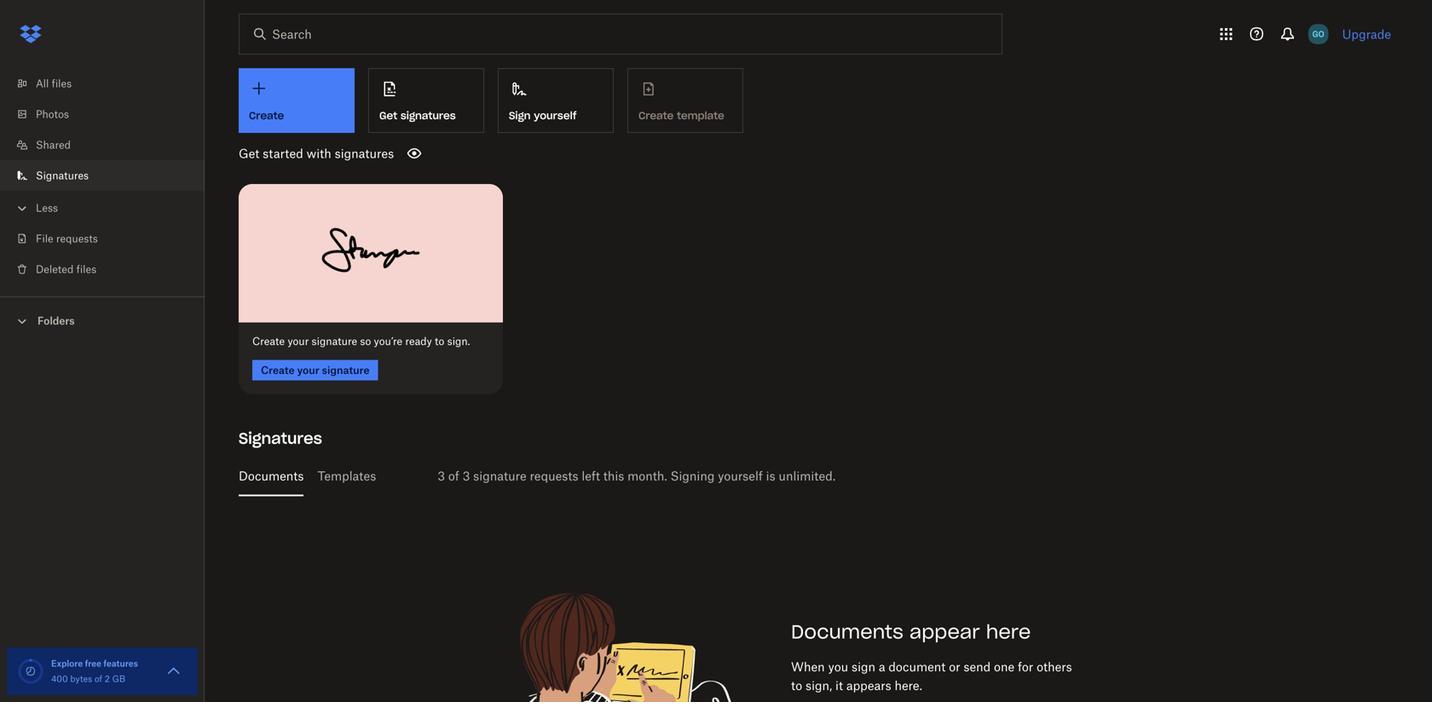 Task type: describe. For each thing, give the bounding box(es) containing it.
get for get started with signatures
[[239, 146, 259, 161]]

yourself inside tab list
[[718, 469, 763, 483]]

list containing all files
[[0, 58, 205, 297]]

upgrade
[[1343, 27, 1391, 41]]

one
[[994, 660, 1015, 674]]

sign yourself
[[509, 109, 577, 122]]

create your signature button
[[252, 360, 378, 381]]

with
[[307, 146, 331, 161]]

signature inside tab list
[[473, 469, 527, 483]]

2 3 from the left
[[463, 469, 470, 483]]

for
[[1018, 660, 1034, 674]]

documents appear here
[[791, 620, 1031, 644]]

you
[[828, 660, 848, 674]]

month.
[[628, 469, 667, 483]]

upgrade link
[[1343, 27, 1391, 41]]

signatures inside list item
[[36, 169, 89, 182]]

get signatures button
[[368, 68, 484, 133]]

signatures link
[[14, 160, 205, 191]]

of inside explore free features 400 bytes of 2 gb
[[94, 674, 102, 685]]

0 horizontal spatial to
[[435, 335, 444, 348]]

sign
[[852, 660, 876, 674]]

file
[[36, 232, 53, 245]]

files for all files
[[52, 77, 72, 90]]

free
[[85, 659, 101, 669]]

when you sign a document or send one for others to sign, it appears here.
[[791, 660, 1072, 693]]

get started with signatures
[[239, 146, 394, 161]]

sign.
[[447, 335, 470, 348]]

create your signature
[[261, 364, 370, 377]]

file requests
[[36, 232, 98, 245]]

create for create your signature
[[261, 364, 295, 377]]

to inside when you sign a document or send one for others to sign, it appears here.
[[791, 679, 802, 693]]

send
[[964, 660, 991, 674]]

templates tab
[[318, 456, 376, 497]]

document
[[889, 660, 946, 674]]

so
[[360, 335, 371, 348]]

this
[[603, 469, 624, 483]]

others
[[1037, 660, 1072, 674]]

templates
[[318, 469, 376, 483]]

appear
[[910, 620, 980, 644]]

your for create your signature
[[297, 364, 319, 377]]

explore
[[51, 659, 83, 669]]

deleted
[[36, 263, 74, 276]]

appears
[[846, 679, 891, 693]]

2
[[105, 674, 110, 685]]

it
[[836, 679, 843, 693]]

of inside tab list
[[448, 469, 459, 483]]

less image
[[14, 200, 31, 217]]

gb
[[112, 674, 125, 685]]

deleted files link
[[14, 254, 205, 285]]

is
[[766, 469, 776, 483]]

quota usage element
[[17, 658, 44, 685]]

a
[[879, 660, 885, 674]]

0 vertical spatial requests
[[56, 232, 98, 245]]

create your signature so you're ready to sign.
[[252, 335, 470, 348]]

when
[[791, 660, 825, 674]]

here
[[986, 620, 1031, 644]]

get signatures
[[379, 109, 456, 122]]

create for create
[[249, 109, 284, 122]]

1 3 from the left
[[438, 469, 445, 483]]



Task type: locate. For each thing, give the bounding box(es) containing it.
0 vertical spatial to
[[435, 335, 444, 348]]

files
[[52, 77, 72, 90], [76, 263, 96, 276]]

1 horizontal spatial yourself
[[718, 469, 763, 483]]

1 vertical spatial to
[[791, 679, 802, 693]]

dropbox image
[[14, 17, 48, 51]]

0 vertical spatial of
[[448, 469, 459, 483]]

1 horizontal spatial 3
[[463, 469, 470, 483]]

all files link
[[14, 68, 205, 99]]

photos link
[[14, 99, 205, 130]]

1 horizontal spatial documents
[[791, 620, 904, 644]]

documents up you
[[791, 620, 904, 644]]

0 vertical spatial yourself
[[534, 109, 577, 122]]

get for get signatures
[[379, 109, 397, 122]]

get up get started with signatures
[[379, 109, 397, 122]]

create inside button
[[261, 364, 295, 377]]

signatures inside button
[[401, 109, 456, 122]]

folders button
[[0, 308, 205, 333]]

0 horizontal spatial files
[[52, 77, 72, 90]]

requests right file
[[56, 232, 98, 245]]

signature
[[312, 335, 357, 348], [322, 364, 370, 377], [473, 469, 527, 483]]

signatures
[[36, 169, 89, 182], [239, 429, 322, 448]]

create for create your signature so you're ready to sign.
[[252, 335, 285, 348]]

deleted files
[[36, 263, 96, 276]]

features
[[104, 659, 138, 669]]

1 vertical spatial signatures
[[239, 429, 322, 448]]

1 vertical spatial signature
[[322, 364, 370, 377]]

documents left templates
[[239, 469, 304, 483]]

signature inside button
[[322, 364, 370, 377]]

signing
[[671, 469, 715, 483]]

1 horizontal spatial to
[[791, 679, 802, 693]]

1 vertical spatial of
[[94, 674, 102, 685]]

yourself right 'sign'
[[534, 109, 577, 122]]

your
[[288, 335, 309, 348], [297, 364, 319, 377]]

1 vertical spatial files
[[76, 263, 96, 276]]

0 horizontal spatial signatures
[[335, 146, 394, 161]]

create inside dropdown button
[[249, 109, 284, 122]]

explore free features 400 bytes of 2 gb
[[51, 659, 138, 685]]

yourself left the is at the right of the page
[[718, 469, 763, 483]]

ready
[[405, 335, 432, 348]]

requests
[[56, 232, 98, 245], [530, 469, 578, 483]]

signatures down shared
[[36, 169, 89, 182]]

1 horizontal spatial signatures
[[401, 109, 456, 122]]

1 vertical spatial yourself
[[718, 469, 763, 483]]

to
[[435, 335, 444, 348], [791, 679, 802, 693]]

1 vertical spatial requests
[[530, 469, 578, 483]]

tab list
[[239, 456, 1385, 497]]

documents inside tab list
[[239, 469, 304, 483]]

folders
[[38, 315, 75, 327]]

1 vertical spatial get
[[239, 146, 259, 161]]

0 vertical spatial signatures
[[36, 169, 89, 182]]

files right all
[[52, 77, 72, 90]]

file requests link
[[14, 223, 205, 254]]

all files
[[36, 77, 72, 90]]

400
[[51, 674, 68, 685]]

go button
[[1305, 20, 1332, 48]]

to down when
[[791, 679, 802, 693]]

documents for documents
[[239, 469, 304, 483]]

0 horizontal spatial yourself
[[534, 109, 577, 122]]

sign
[[509, 109, 531, 122]]

here.
[[895, 679, 922, 693]]

signature for create your signature
[[322, 364, 370, 377]]

Search in folder "Dropbox" text field
[[272, 25, 967, 43]]

signatures
[[401, 109, 456, 122], [335, 146, 394, 161]]

documents
[[239, 469, 304, 483], [791, 620, 904, 644]]

your inside button
[[297, 364, 319, 377]]

0 vertical spatial your
[[288, 335, 309, 348]]

tab list containing documents
[[239, 456, 1385, 497]]

0 horizontal spatial documents
[[239, 469, 304, 483]]

0 vertical spatial get
[[379, 109, 397, 122]]

0 vertical spatial documents
[[239, 469, 304, 483]]

0 horizontal spatial signatures
[[36, 169, 89, 182]]

0 horizontal spatial of
[[94, 674, 102, 685]]

photos
[[36, 108, 69, 121]]

shared link
[[14, 130, 205, 160]]

your down the create your signature so you're ready to sign.
[[297, 364, 319, 377]]

go
[[1313, 29, 1325, 39]]

1 vertical spatial your
[[297, 364, 319, 377]]

get
[[379, 109, 397, 122], [239, 146, 259, 161]]

less
[[36, 202, 58, 214]]

0 horizontal spatial requests
[[56, 232, 98, 245]]

3
[[438, 469, 445, 483], [463, 469, 470, 483]]

unlimited.
[[779, 469, 836, 483]]

1 vertical spatial signatures
[[335, 146, 394, 161]]

requests left "left"
[[530, 469, 578, 483]]

0 horizontal spatial 3
[[438, 469, 445, 483]]

1 vertical spatial create
[[252, 335, 285, 348]]

get left the started
[[239, 146, 259, 161]]

your up create your signature
[[288, 335, 309, 348]]

2 vertical spatial create
[[261, 364, 295, 377]]

signatures up documents tab
[[239, 429, 322, 448]]

yourself
[[534, 109, 577, 122], [718, 469, 763, 483]]

bytes
[[70, 674, 92, 685]]

files for deleted files
[[76, 263, 96, 276]]

1 vertical spatial documents
[[791, 620, 904, 644]]

left
[[582, 469, 600, 483]]

your for create your signature so you're ready to sign.
[[288, 335, 309, 348]]

list
[[0, 58, 205, 297]]

0 horizontal spatial get
[[239, 146, 259, 161]]

files right deleted
[[76, 263, 96, 276]]

1 horizontal spatial requests
[[530, 469, 578, 483]]

yourself inside "sign yourself" button
[[534, 109, 577, 122]]

signature for create your signature so you're ready to sign.
[[312, 335, 357, 348]]

create button
[[239, 68, 355, 133]]

0 vertical spatial signatures
[[401, 109, 456, 122]]

1 horizontal spatial of
[[448, 469, 459, 483]]

documents tab
[[239, 456, 304, 497]]

get inside button
[[379, 109, 397, 122]]

3 of 3 signature requests left this month. signing yourself is unlimited.
[[438, 469, 836, 483]]

1 horizontal spatial files
[[76, 263, 96, 276]]

0 vertical spatial signature
[[312, 335, 357, 348]]

or
[[949, 660, 961, 674]]

shared
[[36, 139, 71, 151]]

documents for documents appear here
[[791, 620, 904, 644]]

create
[[249, 109, 284, 122], [252, 335, 285, 348], [261, 364, 295, 377]]

sign yourself button
[[498, 68, 614, 133]]

signatures list item
[[0, 160, 205, 191]]

requests inside tab list
[[530, 469, 578, 483]]

1 horizontal spatial signatures
[[239, 429, 322, 448]]

you're
[[374, 335, 403, 348]]

1 horizontal spatial get
[[379, 109, 397, 122]]

all
[[36, 77, 49, 90]]

started
[[263, 146, 303, 161]]

2 vertical spatial signature
[[473, 469, 527, 483]]

of
[[448, 469, 459, 483], [94, 674, 102, 685]]

0 vertical spatial files
[[52, 77, 72, 90]]

0 vertical spatial create
[[249, 109, 284, 122]]

to left "sign."
[[435, 335, 444, 348]]

sign,
[[806, 679, 832, 693]]



Task type: vqa. For each thing, say whether or not it's contained in the screenshot.
Less image
yes



